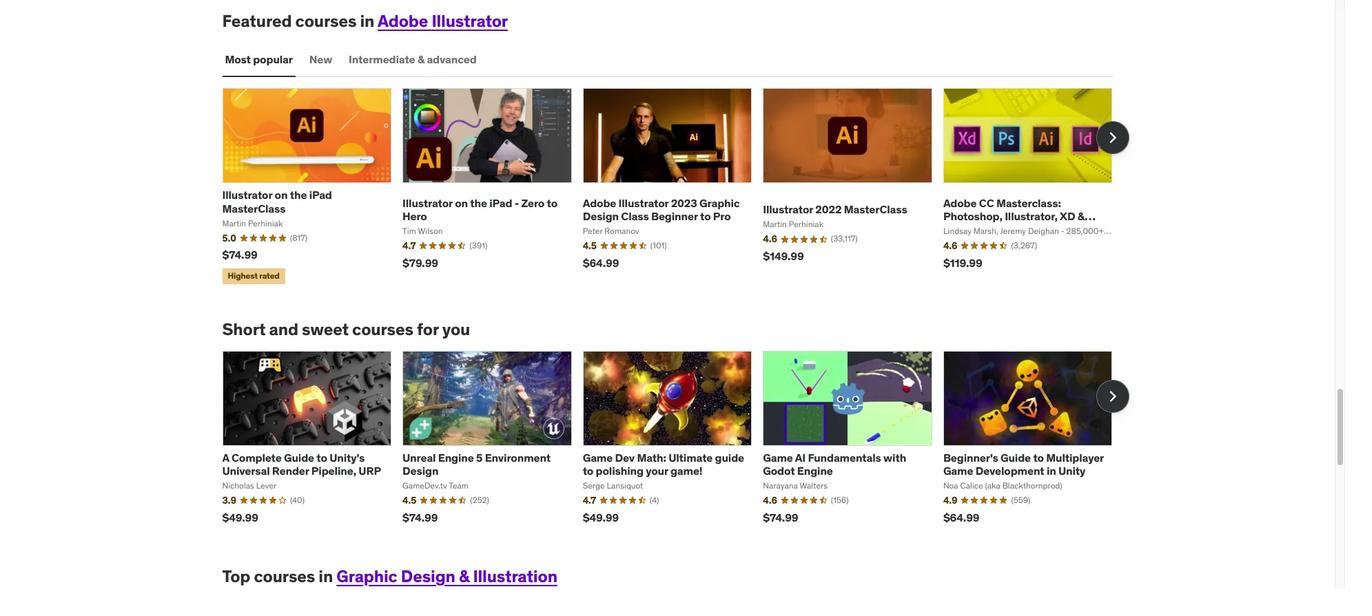 Task type: describe. For each thing, give the bounding box(es) containing it.
beginner's guide to multiplayer game development in unity link
[[943, 451, 1104, 478]]

sweet
[[302, 319, 349, 340]]

to inside game dev math: ultimate guide to polishing your game!
[[583, 464, 594, 478]]

pipeline,
[[311, 464, 356, 478]]

the for masterclass
[[290, 188, 307, 202]]

illustrator on the ipad masterclass link
[[222, 188, 332, 215]]

& inside the adobe cc masterclass: photoshop, illustrator, xd & indesign
[[1078, 209, 1085, 223]]

featured courses in adobe illustrator
[[222, 11, 508, 32]]

graphic for in
[[337, 566, 397, 588]]

a complete guide to unity's universal render pipeline, urp
[[222, 451, 381, 478]]

universal
[[222, 464, 270, 478]]

polishing
[[596, 464, 644, 478]]

adobe illustrator 2023 graphic design class beginner to pro
[[583, 196, 740, 223]]

courses for adobe
[[295, 11, 357, 32]]

a complete guide to unity's universal render pipeline, urp link
[[222, 451, 381, 478]]

featured
[[222, 11, 292, 32]]

ultimate
[[669, 451, 713, 465]]

to inside beginner's guide to multiplayer game development in unity
[[1033, 451, 1044, 465]]

illustrator,
[[1005, 209, 1058, 223]]

unreal
[[403, 451, 436, 465]]

5
[[476, 451, 483, 465]]

unreal engine 5 environment design link
[[403, 451, 551, 478]]

xd
[[1060, 209, 1075, 223]]

guide inside beginner's guide to multiplayer game development in unity
[[1001, 451, 1031, 465]]

illustrator for illustrator on the ipad - zero to hero
[[403, 196, 453, 210]]

ipad for masterclass
[[309, 188, 332, 202]]

fundamentals
[[808, 451, 881, 465]]

in for graphic design & illustration
[[319, 566, 333, 588]]

adobe for adobe cc masterclass: photoshop, illustrator, xd & indesign
[[943, 196, 977, 210]]

game inside beginner's guide to multiplayer game development in unity
[[943, 464, 973, 478]]

intermediate & advanced button
[[346, 43, 479, 76]]

0 horizontal spatial adobe
[[378, 11, 428, 32]]

beginner's guide to multiplayer game development in unity
[[943, 451, 1104, 478]]

godot
[[763, 464, 795, 478]]

graphic for 2023
[[700, 196, 740, 210]]

in for adobe illustrator
[[360, 11, 374, 32]]

game for to
[[583, 451, 613, 465]]

short
[[222, 319, 266, 340]]

design inside unreal engine 5 environment design
[[403, 464, 439, 478]]

next image
[[1102, 386, 1124, 408]]

graphic design & illustration link
[[337, 566, 557, 588]]

development
[[976, 464, 1044, 478]]

dev
[[615, 451, 635, 465]]

1 horizontal spatial &
[[459, 566, 470, 588]]

to inside adobe illustrator 2023 graphic design class beginner to pro
[[700, 209, 711, 223]]

-
[[515, 196, 519, 210]]

ai
[[795, 451, 806, 465]]

illustrator on the ipad - zero to hero link
[[403, 196, 558, 223]]

courses for graphic
[[254, 566, 315, 588]]

guide
[[715, 451, 744, 465]]

to inside a complete guide to unity's universal render pipeline, urp
[[317, 451, 327, 465]]

illustration
[[473, 566, 557, 588]]

game ai fundamentals with godot engine
[[763, 451, 906, 478]]



Task type: locate. For each thing, give the bounding box(es) containing it.
engine right godot
[[797, 464, 833, 478]]

0 vertical spatial carousel element
[[222, 88, 1129, 287]]

0 vertical spatial &
[[418, 52, 425, 66]]

the
[[290, 188, 307, 202], [470, 196, 487, 210]]

unity's
[[330, 451, 365, 465]]

short and sweet courses for you
[[222, 319, 470, 340]]

guide inside a complete guide to unity's universal render pipeline, urp
[[284, 451, 314, 465]]

masterclass
[[222, 202, 286, 215], [844, 203, 907, 217]]

design inside adobe illustrator 2023 graphic design class beginner to pro
[[583, 209, 619, 223]]

1 horizontal spatial the
[[470, 196, 487, 210]]

and
[[269, 319, 298, 340]]

game left the development
[[943, 464, 973, 478]]

on inside illustrator on the ipad - zero to hero
[[455, 196, 468, 210]]

1 vertical spatial carousel element
[[222, 351, 1129, 535]]

illustrator inside the illustrator on the ipad masterclass
[[222, 188, 272, 202]]

courses right top
[[254, 566, 315, 588]]

&
[[418, 52, 425, 66], [1078, 209, 1085, 223], [459, 566, 470, 588]]

design
[[583, 209, 619, 223], [403, 464, 439, 478], [401, 566, 455, 588]]

illustrator on the ipad masterclass
[[222, 188, 332, 215]]

illustrator 2022 masterclass link
[[763, 203, 907, 217]]

on for -
[[455, 196, 468, 210]]

illustrator inside illustrator on the ipad - zero to hero
[[403, 196, 453, 210]]

guide right complete
[[284, 451, 314, 465]]

adobe left class
[[583, 196, 616, 210]]

ipad
[[309, 188, 332, 202], [489, 196, 512, 210]]

2023
[[671, 196, 697, 210]]

2 vertical spatial in
[[319, 566, 333, 588]]

indesign
[[943, 223, 989, 236]]

0 horizontal spatial graphic
[[337, 566, 397, 588]]

0 horizontal spatial on
[[275, 188, 288, 202]]

on
[[275, 188, 288, 202], [455, 196, 468, 210]]

to right 'zero'
[[547, 196, 558, 210]]

1 vertical spatial design
[[403, 464, 439, 478]]

0 horizontal spatial the
[[290, 188, 307, 202]]

2 vertical spatial design
[[401, 566, 455, 588]]

for
[[417, 319, 439, 340]]

design for &
[[401, 566, 455, 588]]

2 horizontal spatial game
[[943, 464, 973, 478]]

game inside game dev math: ultimate guide to polishing your game!
[[583, 451, 613, 465]]

game dev math: ultimate guide to polishing your game!
[[583, 451, 744, 478]]

adobe inside the adobe cc masterclass: photoshop, illustrator, xd & indesign
[[943, 196, 977, 210]]

new button
[[307, 43, 335, 76]]

game ai fundamentals with godot engine link
[[763, 451, 906, 478]]

most popular
[[225, 52, 293, 66]]

adobe illustrator 2023 graphic design class beginner to pro link
[[583, 196, 740, 223]]

illustrator on the ipad - zero to hero
[[403, 196, 558, 223]]

game left 'dev'
[[583, 451, 613, 465]]

render
[[272, 464, 309, 478]]

the inside illustrator on the ipad - zero to hero
[[470, 196, 487, 210]]

to left the polishing
[[583, 464, 594, 478]]

masterclass:
[[996, 196, 1061, 210]]

math:
[[637, 451, 666, 465]]

adobe inside adobe illustrator 2023 graphic design class beginner to pro
[[583, 196, 616, 210]]

illustrator for illustrator 2022 masterclass
[[763, 203, 813, 217]]

1 horizontal spatial in
[[360, 11, 374, 32]]

next image
[[1102, 127, 1124, 149]]

game dev math: ultimate guide to polishing your game! link
[[583, 451, 744, 478]]

guide
[[284, 451, 314, 465], [1001, 451, 1031, 465]]

beginner
[[651, 209, 698, 223]]

adobe cc masterclass: photoshop, illustrator, xd & indesign link
[[943, 196, 1096, 236]]

1 horizontal spatial on
[[455, 196, 468, 210]]

urp
[[359, 464, 381, 478]]

carousel element containing illustrator on the ipad masterclass
[[222, 88, 1129, 287]]

ipad for -
[[489, 196, 512, 210]]

1 horizontal spatial guide
[[1001, 451, 1031, 465]]

adobe cc masterclass: photoshop, illustrator, xd & indesign
[[943, 196, 1085, 236]]

1 horizontal spatial adobe
[[583, 196, 616, 210]]

courses up new at the left
[[295, 11, 357, 32]]

top courses in graphic design & illustration
[[222, 566, 557, 588]]

on for masterclass
[[275, 188, 288, 202]]

class
[[621, 209, 649, 223]]

to
[[547, 196, 558, 210], [700, 209, 711, 223], [317, 451, 327, 465], [1033, 451, 1044, 465], [583, 464, 594, 478]]

ipad inside the illustrator on the ipad masterclass
[[309, 188, 332, 202]]

pro
[[713, 209, 731, 223]]

you
[[442, 319, 470, 340]]

advanced
[[427, 52, 477, 66]]

ipad inside illustrator on the ipad - zero to hero
[[489, 196, 512, 210]]

2 horizontal spatial adobe
[[943, 196, 977, 210]]

1 vertical spatial in
[[1047, 464, 1056, 478]]

2022
[[815, 203, 842, 217]]

engine inside unreal engine 5 environment design
[[438, 451, 474, 465]]

& inside button
[[418, 52, 425, 66]]

zero
[[521, 196, 545, 210]]

game!
[[671, 464, 703, 478]]

2 carousel element from the top
[[222, 351, 1129, 535]]

top
[[222, 566, 250, 588]]

& left illustration
[[459, 566, 470, 588]]

with
[[884, 451, 906, 465]]

courses left the for
[[352, 319, 413, 340]]

1 vertical spatial &
[[1078, 209, 1085, 223]]

1 carousel element from the top
[[222, 88, 1129, 287]]

0 horizontal spatial &
[[418, 52, 425, 66]]

& right xd
[[1078, 209, 1085, 223]]

unreal engine 5 environment design
[[403, 451, 551, 478]]

photoshop,
[[943, 209, 1003, 223]]

1 horizontal spatial engine
[[797, 464, 833, 478]]

your
[[646, 464, 668, 478]]

most popular button
[[222, 43, 296, 76]]

illustrator 2022 masterclass
[[763, 203, 907, 217]]

& left advanced
[[418, 52, 425, 66]]

adobe illustrator link
[[378, 11, 508, 32]]

2 guide from the left
[[1001, 451, 1031, 465]]

most
[[225, 52, 251, 66]]

masterclass inside the illustrator on the ipad masterclass
[[222, 202, 286, 215]]

1 horizontal spatial ipad
[[489, 196, 512, 210]]

1 vertical spatial courses
[[352, 319, 413, 340]]

carousel element
[[222, 88, 1129, 287], [222, 351, 1129, 535]]

graphic
[[700, 196, 740, 210], [337, 566, 397, 588]]

new
[[309, 52, 332, 66]]

the inside the illustrator on the ipad masterclass
[[290, 188, 307, 202]]

in inside beginner's guide to multiplayer game development in unity
[[1047, 464, 1056, 478]]

2 vertical spatial &
[[459, 566, 470, 588]]

graphic inside adobe illustrator 2023 graphic design class beginner to pro
[[700, 196, 740, 210]]

in
[[360, 11, 374, 32], [1047, 464, 1056, 478], [319, 566, 333, 588]]

to inside illustrator on the ipad - zero to hero
[[547, 196, 558, 210]]

1 guide from the left
[[284, 451, 314, 465]]

adobe
[[378, 11, 428, 32], [583, 196, 616, 210], [943, 196, 977, 210]]

2 vertical spatial courses
[[254, 566, 315, 588]]

popular
[[253, 52, 293, 66]]

0 horizontal spatial in
[[319, 566, 333, 588]]

design for class
[[583, 209, 619, 223]]

engine inside game ai fundamentals with godot engine
[[797, 464, 833, 478]]

0 vertical spatial courses
[[295, 11, 357, 32]]

intermediate & advanced
[[349, 52, 477, 66]]

unity
[[1059, 464, 1086, 478]]

0 horizontal spatial masterclass
[[222, 202, 286, 215]]

on inside the illustrator on the ipad masterclass
[[275, 188, 288, 202]]

guide right beginner's
[[1001, 451, 1031, 465]]

adobe for adobe illustrator 2023 graphic design class beginner to pro
[[583, 196, 616, 210]]

2 horizontal spatial in
[[1047, 464, 1056, 478]]

game left 'ai'
[[763, 451, 793, 465]]

to left pro
[[700, 209, 711, 223]]

to left unity
[[1033, 451, 1044, 465]]

0 vertical spatial graphic
[[700, 196, 740, 210]]

0 horizontal spatial ipad
[[309, 188, 332, 202]]

environment
[[485, 451, 551, 465]]

multiplayer
[[1046, 451, 1104, 465]]

hero
[[403, 209, 427, 223]]

complete
[[232, 451, 282, 465]]

illustrator
[[432, 11, 508, 32], [222, 188, 272, 202], [403, 196, 453, 210], [619, 196, 669, 210], [763, 203, 813, 217]]

0 vertical spatial design
[[583, 209, 619, 223]]

1 horizontal spatial masterclass
[[844, 203, 907, 217]]

cc
[[979, 196, 994, 210]]

0 horizontal spatial engine
[[438, 451, 474, 465]]

courses
[[295, 11, 357, 32], [352, 319, 413, 340], [254, 566, 315, 588]]

engine
[[438, 451, 474, 465], [797, 464, 833, 478]]

0 horizontal spatial game
[[583, 451, 613, 465]]

1 vertical spatial graphic
[[337, 566, 397, 588]]

illustrator for illustrator on the ipad masterclass
[[222, 188, 272, 202]]

1 horizontal spatial graphic
[[700, 196, 740, 210]]

2 horizontal spatial &
[[1078, 209, 1085, 223]]

game
[[583, 451, 613, 465], [763, 451, 793, 465], [943, 464, 973, 478]]

to left unity's at the left bottom of page
[[317, 451, 327, 465]]

the for -
[[470, 196, 487, 210]]

adobe up intermediate & advanced at the left top of page
[[378, 11, 428, 32]]

beginner's
[[943, 451, 998, 465]]

1 horizontal spatial game
[[763, 451, 793, 465]]

intermediate
[[349, 52, 415, 66]]

a
[[222, 451, 229, 465]]

0 horizontal spatial guide
[[284, 451, 314, 465]]

game inside game ai fundamentals with godot engine
[[763, 451, 793, 465]]

adobe left cc
[[943, 196, 977, 210]]

game for engine
[[763, 451, 793, 465]]

illustrator inside adobe illustrator 2023 graphic design class beginner to pro
[[619, 196, 669, 210]]

carousel element containing a complete guide to unity's universal render pipeline, urp
[[222, 351, 1129, 535]]

0 vertical spatial in
[[360, 11, 374, 32]]

engine left 5
[[438, 451, 474, 465]]



Task type: vqa. For each thing, say whether or not it's contained in the screenshot.
bottom the Next ICON
yes



